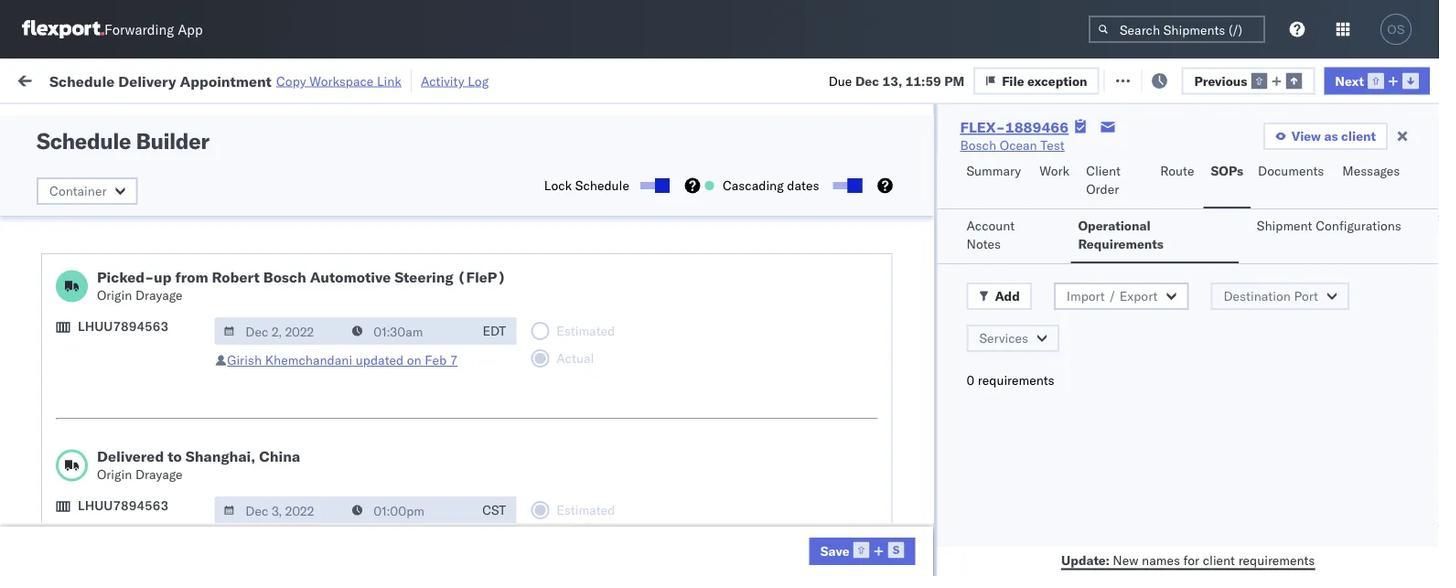 Task type: describe. For each thing, give the bounding box(es) containing it.
documents button
[[1251, 155, 1336, 209]]

11:59 up the robert
[[191, 224, 227, 240]]

from for fourth schedule pickup from los angeles, ca link from the bottom
[[142, 254, 169, 270]]

2 1846748 from the top
[[947, 264, 1002, 280]]

pm down the robert
[[230, 304, 250, 320]]

2 - from the left
[[703, 184, 711, 200]]

pm left china
[[230, 465, 250, 481]]

3 hlxu8034992 from the top
[[1219, 304, 1308, 320]]

flexport
[[576, 184, 624, 200]]

759
[[336, 71, 360, 87]]

work button
[[1033, 155, 1079, 209]]

2 test123456 from the top
[[1143, 264, 1220, 280]]

1 horizontal spatial requirements
[[1239, 552, 1316, 568]]

schedule delivery appointment copy workspace link
[[49, 72, 402, 90]]

account notes button
[[960, 210, 1060, 264]]

documents inside button
[[1259, 163, 1325, 179]]

builder
[[136, 127, 209, 155]]

origin inside delivered to shanghai, china origin drayage
[[97, 467, 132, 483]]

0 vertical spatial delivery
[[118, 72, 176, 90]]

1 omkar from the top
[[1372, 224, 1411, 240]]

11:59 down the robert
[[191, 304, 227, 320]]

services button
[[967, 325, 1060, 352]]

pickup for first schedule pickup from los angeles, ca button from the bottom of the page
[[100, 455, 139, 471]]

2 fcl from the top
[[498, 264, 521, 280]]

bosch ocean test link
[[961, 136, 1065, 155]]

1 4, from the top
[[313, 224, 324, 240]]

ready
[[139, 114, 172, 127]]

batch action
[[1338, 71, 1417, 87]]

container numbers button
[[1015, 138, 1116, 171]]

dates
[[788, 178, 820, 194]]

flex-1660288
[[907, 184, 1002, 200]]

5 ceau7522281, hlxu6269489, hlxu8034992 from the top
[[1024, 384, 1308, 400]]

drayage inside delivered to shanghai, china origin drayage
[[135, 467, 183, 483]]

4 4, from the top
[[313, 345, 324, 361]]

1 vertical spatial delivery
[[100, 223, 147, 239]]

10 resize handle column header from the left
[[1407, 142, 1429, 577]]

0 vertical spatial appointment
[[180, 72, 272, 90]]

girish khemchandani updated on feb 7
[[227, 352, 458, 368]]

3 4, from the top
[[313, 304, 324, 320]]

origin inside picked-up from robert bosch automotive steering (flep) origin drayage
[[97, 287, 132, 303]]

0 horizontal spatial exception
[[1028, 73, 1088, 89]]

4 flex-1846748 from the top
[[907, 345, 1002, 361]]

appointment for second "schedule delivery appointment" link from the bottom
[[150, 223, 225, 239]]

2 ocean fcl from the top
[[457, 264, 521, 280]]

lhuu7894563, uetu5238478
[[1024, 546, 1211, 562]]

1 upload from the top
[[42, 173, 84, 189]]

forwarding app
[[104, 21, 203, 38]]

names
[[1142, 552, 1181, 568]]

shipment configurations button
[[1250, 210, 1411, 264]]

1 flex-1846748 from the top
[[907, 224, 1002, 240]]

ca for second schedule pickup from los angeles, ca link from the bottom of the page
[[42, 393, 59, 409]]

: for status
[[131, 114, 135, 127]]

batch
[[1338, 71, 1374, 87]]

schedule for second schedule pickup from los angeles, ca button from the bottom of the page
[[42, 375, 96, 391]]

0 horizontal spatial file
[[1002, 73, 1025, 89]]

feb
[[425, 352, 447, 368]]

add
[[995, 288, 1020, 304]]

lhuu7894563 for picked-up from robert bosch automotive steering (flep)
[[78, 319, 169, 335]]

(0)
[[297, 71, 320, 87]]

deadline button
[[182, 146, 365, 164]]

import / export button
[[1054, 283, 1189, 310]]

sops
[[1212, 163, 1244, 179]]

account
[[967, 218, 1015, 234]]

add button
[[967, 283, 1032, 310]]

1 hlxu8034992 from the top
[[1219, 223, 1308, 239]]

3 nov from the top
[[286, 304, 309, 320]]

lhuu7894563 for delivered to shanghai, china
[[78, 498, 169, 514]]

update: new names for client requirements
[[1062, 552, 1316, 568]]

bosch inside picked-up from robert bosch automotive steering (flep) origin drayage
[[263, 268, 307, 287]]

1 horizontal spatial file exception
[[1128, 71, 1213, 87]]

2 vertical spatial delivery
[[100, 344, 147, 360]]

delivered to shanghai, china origin drayage
[[97, 448, 300, 483]]

container for container
[[49, 183, 107, 199]]

summary button
[[960, 155, 1033, 209]]

3 flex-1846748 from the top
[[907, 304, 1002, 320]]

confirm
[[42, 496, 89, 512]]

view as client
[[1292, 128, 1377, 144]]

1 vertical spatial work
[[1040, 163, 1070, 179]]

mbl/mawb
[[1143, 150, 1207, 163]]

angeles, for fourth schedule pickup from los angeles, ca link from the bottom
[[196, 254, 247, 270]]

schedule for third schedule pickup from los angeles, ca button from the bottom
[[42, 294, 96, 310]]

actions
[[1385, 150, 1423, 163]]

1 upload customs clearance documents button from the top
[[42, 173, 260, 211]]

cst
[[483, 503, 506, 519]]

2 schedule delivery appointment button from the top
[[42, 343, 225, 363]]

6 1846748 from the top
[[947, 425, 1002, 441]]

status
[[99, 114, 131, 127]]

1 nov from the top
[[286, 224, 309, 240]]

2 ceau7522281, from the top
[[1024, 264, 1118, 280]]

girish khemchandani updated on feb 7 button
[[227, 352, 458, 368]]

workitem
[[20, 150, 71, 163]]

view as client button
[[1264, 123, 1389, 150]]

pickup for third schedule pickup from los angeles, ca button from the bottom
[[100, 294, 139, 310]]

message
[[245, 71, 297, 87]]

2 upload customs clearance documents link from the top
[[42, 414, 260, 451]]

dec for 11:59 pm pst, dec 13, 2022
[[285, 465, 309, 481]]

workitem button
[[11, 146, 265, 164]]

operator
[[1372, 150, 1416, 163]]

dec for 4:00 pm pst, dec 23, 2022
[[277, 506, 301, 522]]

angeles, for 1st schedule pickup from los angeles, ca link from the bottom of the page
[[196, 455, 247, 471]]

from for 3rd schedule pickup from los angeles, ca link from the bottom of the page
[[142, 294, 169, 310]]

2 hlxu8034992 from the top
[[1219, 264, 1308, 280]]

23,
[[304, 506, 324, 522]]

5 flex-1846748 from the top
[[907, 385, 1002, 401]]

steering
[[395, 268, 454, 287]]

3 schedule pickup from los angeles, ca button from the top
[[42, 374, 260, 412]]

2 sava from the top
[[1414, 264, 1440, 280]]

1 pdt, from the top
[[253, 224, 282, 240]]

at
[[363, 71, 375, 87]]

filtered
[[18, 112, 63, 128]]

flexport. image
[[22, 20, 104, 38]]

1 schedule pickup from los angeles, ca button from the top
[[42, 253, 260, 292]]

activity
[[421, 73, 465, 89]]

0 horizontal spatial file exception
[[1002, 73, 1088, 89]]

3 schedule pickup from los angeles, ca link from the top
[[42, 374, 260, 411]]

1 horizontal spatial on
[[448, 71, 462, 87]]

1 fcl from the top
[[498, 224, 521, 240]]

flexport demo consignee
[[576, 184, 726, 200]]

destination port
[[1224, 288, 1319, 304]]

1 test123456 from the top
[[1143, 224, 1220, 240]]

1 - from the left
[[695, 184, 703, 200]]

for for names
[[1184, 552, 1200, 568]]

in
[[273, 114, 283, 127]]

automotive
[[310, 268, 391, 287]]

container numbers
[[1024, 142, 1073, 171]]

port
[[1295, 288, 1319, 304]]

2 schedule pickup from los angeles, ca link from the top
[[42, 293, 260, 330]]

cascading dates
[[723, 178, 820, 194]]

4 hlxu6269489, from the top
[[1122, 344, 1215, 360]]

shipment
[[1258, 218, 1313, 234]]

link
[[377, 73, 402, 89]]

abcdefg78456546
[[1143, 546, 1266, 562]]

girish
[[227, 352, 262, 368]]

save button
[[810, 538, 916, 566]]

1 resize handle column header from the left
[[262, 142, 284, 577]]

1 customs from the top
[[87, 173, 138, 189]]

0 horizontal spatial client
[[1203, 552, 1236, 568]]

delivered
[[97, 448, 164, 466]]

1 sava from the top
[[1414, 224, 1440, 240]]

filtered by:
[[18, 112, 84, 128]]

confirm pickup from los angeles, ca
[[42, 496, 239, 530]]

schedule pickup from los angeles, ca for second schedule pickup from los angeles, ca link from the bottom of the page
[[42, 375, 247, 409]]

1 ceau7522281, from the top
[[1024, 223, 1118, 239]]

schedule pickup from los angeles, ca for 3rd schedule pickup from los angeles, ca link from the bottom of the page
[[42, 294, 247, 329]]

demo
[[627, 184, 661, 200]]

4 schedule pickup from los angeles, ca button from the top
[[42, 454, 260, 493]]

1 upload customs clearance documents link from the top
[[42, 173, 260, 209]]

pm up the robert
[[230, 224, 250, 240]]

os
[[1388, 22, 1406, 36]]

pickup for second schedule pickup from los angeles, ca button from the bottom of the page
[[100, 375, 139, 391]]

pst, for 4:00
[[246, 506, 273, 522]]

drayage inside picked-up from robert bosch automotive steering (flep) origin drayage
[[135, 287, 183, 303]]

pm right the 4:00
[[222, 506, 242, 522]]

picked-
[[97, 268, 154, 287]]

import for import / export
[[1067, 288, 1106, 304]]

5 ocean fcl from the top
[[457, 506, 521, 522]]

pm left khemchandani at the left bottom of the page
[[230, 345, 250, 361]]

1 omkar sava from the top
[[1372, 224, 1440, 240]]

2 4, from the top
[[313, 264, 324, 280]]

lock schedule
[[544, 178, 630, 194]]

view
[[1292, 128, 1322, 144]]

summary
[[967, 163, 1022, 179]]

from inside picked-up from robert bosch automotive steering (flep) origin drayage
[[175, 268, 208, 287]]

2 upload from the top
[[42, 415, 84, 431]]

1 hlxu6269489, from the top
[[1122, 223, 1215, 239]]

khemchandani
[[265, 352, 353, 368]]

upload customs clearance documents for 2nd the upload customs clearance documents link
[[42, 415, 200, 449]]

7
[[450, 352, 458, 368]]

action
[[1377, 71, 1417, 87]]

-- : -- -- text field for cst
[[343, 497, 473, 524]]

from for second schedule pickup from los angeles, ca link from the bottom of the page
[[142, 375, 169, 391]]

1 schedule delivery appointment button from the top
[[42, 222, 225, 242]]

11:59 right due on the right of page
[[906, 73, 942, 89]]

4 pdt, from the top
[[253, 345, 282, 361]]

4 resize handle column header from the left
[[545, 142, 567, 577]]

3 11:59 pm pdt, nov 4, 2022 from the top
[[191, 304, 359, 320]]

route
[[1161, 163, 1195, 179]]

mbl/mawb numbers button
[[1134, 146, 1345, 164]]

due dec 13, 11:59 pm
[[829, 73, 965, 89]]

1 schedule delivery appointment from the top
[[42, 223, 225, 239]]

1 ceau7522281, hlxu6269489, hlxu8034992 from the top
[[1024, 223, 1308, 239]]

import work
[[154, 71, 231, 87]]

: for snoozed
[[421, 114, 425, 127]]

previous
[[1195, 73, 1248, 89]]

2 schedule delivery appointment from the top
[[42, 344, 225, 360]]

to
[[168, 448, 182, 466]]

3 hlxu6269489, from the top
[[1122, 304, 1215, 320]]

-- : -- -- text field for edt
[[343, 318, 473, 345]]

2 schedule pickup from los angeles, ca button from the top
[[42, 293, 260, 332]]

2 hlxu6269489, from the top
[[1122, 264, 1215, 280]]

caiu7969337
[[1024, 183, 1110, 199]]

angeles, for 3rd schedule pickup from los angeles, ca link from the bottom of the page
[[196, 294, 247, 310]]

pm up mmm d, yyyy text box
[[230, 264, 250, 280]]

messages button
[[1336, 155, 1411, 209]]

11:59 pm pst, dec 13, 2022
[[191, 465, 367, 481]]

next button
[[1325, 67, 1431, 95]]

activity log
[[421, 73, 489, 89]]

app
[[178, 21, 203, 38]]

4:00 pm pst, dec 23, 2022
[[191, 506, 359, 522]]



Task type: vqa. For each thing, say whether or not it's contained in the screenshot.
4,
yes



Task type: locate. For each thing, give the bounding box(es) containing it.
for for ready
[[174, 114, 189, 127]]

customs
[[87, 173, 138, 189], [87, 415, 138, 431]]

services
[[980, 330, 1029, 346]]

0 vertical spatial pst,
[[253, 465, 281, 481]]

dec right due on the right of page
[[856, 73, 880, 89]]

5 hlxu6269489, from the top
[[1122, 384, 1215, 400]]

1 vertical spatial customs
[[87, 415, 138, 431]]

0 vertical spatial test123456
[[1143, 224, 1220, 240]]

6 resize handle column header from the left
[[847, 142, 869, 577]]

1 vertical spatial documents
[[42, 192, 108, 208]]

container down the workitem
[[49, 183, 107, 199]]

7 resize handle column header from the left
[[993, 142, 1015, 577]]

pickup inside "confirm pickup from los angeles, ca"
[[92, 496, 132, 512]]

file exception down search shipments (/) text box
[[1128, 71, 1213, 87]]

forwarding app link
[[22, 20, 203, 38]]

numbers right route
[[1210, 150, 1255, 163]]

2 lhuu7894563 from the top
[[78, 498, 169, 514]]

work
[[52, 66, 100, 92]]

4, down picked-up from robert bosch automotive steering (flep) origin drayage
[[313, 304, 324, 320]]

from left the robert
[[142, 254, 169, 270]]

from up confirm pickup from los angeles, ca link
[[142, 455, 169, 471]]

ca for fourth schedule pickup from los angeles, ca link from the bottom
[[42, 272, 59, 288]]

0 vertical spatial origin
[[97, 287, 132, 303]]

container
[[1024, 142, 1073, 156], [49, 183, 107, 199]]

as
[[1325, 128, 1339, 144]]

0 vertical spatial -- : -- -- text field
[[343, 318, 473, 345]]

os button
[[1376, 8, 1418, 50]]

client right names
[[1203, 552, 1236, 568]]

numbers inside container numbers
[[1024, 157, 1070, 171]]

batch action button
[[1310, 65, 1429, 93]]

pm
[[945, 73, 965, 89], [230, 224, 250, 240], [230, 264, 250, 280], [230, 304, 250, 320], [230, 345, 250, 361], [230, 465, 250, 481], [222, 506, 242, 522]]

from
[[142, 254, 169, 270], [175, 268, 208, 287], [142, 294, 169, 310], [142, 375, 169, 391], [142, 455, 169, 471], [135, 496, 162, 512]]

drayage down up
[[135, 287, 183, 303]]

5 ca from the top
[[42, 514, 59, 530]]

0 vertical spatial import
[[154, 71, 196, 87]]

from for 1st schedule pickup from los angeles, ca link from the bottom of the page
[[142, 455, 169, 471]]

documents for 2nd the upload customs clearance documents link
[[42, 433, 108, 449]]

1 vertical spatial drayage
[[135, 467, 183, 483]]

notes
[[967, 236, 1001, 252]]

appointment up status : ready for work, blocked, in progress
[[180, 72, 272, 90]]

1 horizontal spatial exception
[[1154, 71, 1213, 87]]

2 vertical spatial dec
[[277, 506, 301, 522]]

0 vertical spatial customs
[[87, 173, 138, 189]]

appointment left girish
[[150, 344, 225, 360]]

los inside "confirm pickup from los angeles, ca"
[[165, 496, 186, 512]]

3 ocean fcl from the top
[[457, 304, 521, 320]]

1 vertical spatial clearance
[[142, 415, 200, 431]]

2 flex-1846748 from the top
[[907, 264, 1002, 280]]

2 ceau7522281, hlxu6269489, hlxu8034992 from the top
[[1024, 264, 1308, 280]]

1 vertical spatial upload
[[42, 415, 84, 431]]

confirm pickup from los angeles, ca link
[[42, 495, 260, 531]]

1 1846748 from the top
[[947, 224, 1002, 240]]

205
[[420, 71, 444, 87]]

work
[[199, 71, 231, 87], [1040, 163, 1070, 179]]

schedule delivery appointment down picked-
[[42, 344, 225, 360]]

account notes
[[967, 218, 1015, 252]]

1 horizontal spatial numbers
[[1210, 150, 1255, 163]]

from right up
[[175, 268, 208, 287]]

13, right due on the right of page
[[883, 73, 903, 89]]

2 resize handle column header from the left
[[362, 142, 384, 577]]

11:59 right to
[[191, 465, 227, 481]]

4 ca from the top
[[42, 474, 59, 490]]

-- : -- -- text field
[[343, 318, 473, 345], [343, 497, 473, 524]]

0 vertical spatial upload customs clearance documents
[[42, 173, 200, 208]]

0
[[967, 373, 975, 389]]

2 schedule delivery appointment link from the top
[[42, 343, 225, 361]]

1 horizontal spatial container
[[1024, 142, 1073, 156]]

schedule delivery appointment up picked-
[[42, 223, 225, 239]]

from inside "confirm pickup from los angeles, ca"
[[135, 496, 162, 512]]

flex-
[[961, 118, 1006, 136], [907, 184, 947, 200], [907, 224, 947, 240], [907, 264, 947, 280], [907, 304, 947, 320], [907, 345, 947, 361], [907, 385, 947, 401], [907, 425, 947, 441], [907, 465, 947, 481], [907, 506, 947, 522], [907, 546, 947, 562]]

0 vertical spatial requirements
[[978, 373, 1055, 389]]

upload up confirm
[[42, 415, 84, 431]]

export
[[1120, 288, 1158, 304]]

0 vertical spatial for
[[174, 114, 189, 127]]

0 horizontal spatial work
[[199, 71, 231, 87]]

0 vertical spatial dec
[[856, 73, 880, 89]]

clearance for 2nd the upload customs clearance documents link
[[142, 415, 200, 431]]

1 vertical spatial lhuu7894563
[[78, 498, 169, 514]]

0 vertical spatial lhuu7894563
[[78, 319, 169, 335]]

from for confirm pickup from los angeles, ca link
[[135, 496, 162, 512]]

1660288
[[947, 184, 1002, 200]]

4 11:59 pm pdt, nov 4, 2022 from the top
[[191, 345, 359, 361]]

3 ca from the top
[[42, 393, 59, 409]]

origin down delivered
[[97, 467, 132, 483]]

numbers for container numbers
[[1024, 157, 1070, 171]]

message (0)
[[245, 71, 320, 87]]

delivery up picked-
[[100, 223, 147, 239]]

1846748 up 0 at the bottom right
[[947, 345, 1002, 361]]

6 flex-1846748 from the top
[[907, 425, 1002, 441]]

work up status : ready for work, blocked, in progress
[[199, 71, 231, 87]]

1 drayage from the top
[[135, 287, 183, 303]]

exception up flex-1889466 link
[[1028, 73, 1088, 89]]

schedule pickup from los angeles, ca for fourth schedule pickup from los angeles, ca link from the bottom
[[42, 254, 247, 288]]

bosch ocean test
[[961, 137, 1065, 153], [576, 224, 680, 240], [695, 224, 799, 240], [576, 345, 680, 361], [576, 506, 680, 522]]

1 vertical spatial -- : -- -- text field
[[343, 497, 473, 524]]

schedule delivery appointment button down picked-
[[42, 343, 225, 363]]

resize handle column header
[[262, 142, 284, 577], [362, 142, 384, 577], [426, 142, 448, 577], [545, 142, 567, 577], [664, 142, 686, 577], [847, 142, 869, 577], [993, 142, 1015, 577], [1112, 142, 1134, 577], [1341, 142, 1363, 577], [1407, 142, 1429, 577]]

0 vertical spatial omkar sava
[[1372, 224, 1440, 240]]

0 vertical spatial schedule delivery appointment link
[[42, 222, 225, 240]]

angeles, down the robert
[[196, 294, 247, 310]]

0 horizontal spatial numbers
[[1024, 157, 1070, 171]]

1 schedule pickup from los angeles, ca from the top
[[42, 254, 247, 288]]

0 horizontal spatial 13,
[[312, 465, 332, 481]]

1846748 down notes
[[947, 264, 1002, 280]]

flex-1846748 up "services"
[[907, 304, 1002, 320]]

0 horizontal spatial container
[[49, 183, 107, 199]]

picked-up from robert bosch automotive steering (flep) origin drayage
[[97, 268, 506, 303]]

customs down workitem button
[[87, 173, 138, 189]]

MMM D, YYYY text field
[[214, 318, 344, 345]]

dec up mmm d, yyyy text field on the bottom of page
[[285, 465, 309, 481]]

hlxu8034992
[[1219, 223, 1308, 239], [1219, 264, 1308, 280], [1219, 304, 1308, 320], [1219, 344, 1308, 360], [1219, 384, 1308, 400]]

next
[[1336, 73, 1365, 89]]

documents down view at right
[[1259, 163, 1325, 179]]

new
[[1113, 552, 1139, 568]]

1 vertical spatial for
[[1184, 552, 1200, 568]]

5 hlxu8034992 from the top
[[1219, 384, 1308, 400]]

1 vertical spatial origin
[[97, 467, 132, 483]]

edt
[[483, 323, 506, 339]]

4 ocean fcl from the top
[[457, 345, 521, 361]]

1 vertical spatial import
[[1067, 288, 1106, 304]]

pst, for 11:59
[[253, 465, 281, 481]]

1 : from the left
[[131, 114, 135, 127]]

1846748 up "services"
[[947, 304, 1002, 320]]

0 vertical spatial omkar
[[1372, 224, 1411, 240]]

11:59 pm pdt, nov 4, 2022
[[191, 224, 359, 240], [191, 264, 359, 280], [191, 304, 359, 320], [191, 345, 359, 361]]

copy workspace link button
[[276, 73, 402, 89]]

4 nov from the top
[[286, 345, 309, 361]]

1 vertical spatial upload customs clearance documents
[[42, 415, 200, 449]]

0 vertical spatial 13,
[[883, 73, 903, 89]]

1 horizontal spatial work
[[1040, 163, 1070, 179]]

None checkbox
[[641, 182, 666, 189]]

1 ca from the top
[[42, 272, 59, 288]]

ca for 3rd schedule pickup from los angeles, ca link from the bottom of the page
[[42, 313, 59, 329]]

1 vertical spatial schedule delivery appointment link
[[42, 343, 225, 361]]

0 vertical spatial clearance
[[142, 173, 200, 189]]

2 drayage from the top
[[135, 467, 183, 483]]

5 1846748 from the top
[[947, 385, 1002, 401]]

pickup for 4th schedule pickup from los angeles, ca button from the bottom of the page
[[100, 254, 139, 270]]

pickup
[[100, 254, 139, 270], [100, 294, 139, 310], [100, 375, 139, 391], [100, 455, 139, 471], [92, 496, 132, 512]]

1 schedule delivery appointment link from the top
[[42, 222, 225, 240]]

1 vertical spatial 13,
[[312, 465, 332, 481]]

2 schedule pickup from los angeles, ca from the top
[[42, 294, 247, 329]]

order
[[1087, 181, 1120, 197]]

pickup up "confirm pickup from los angeles, ca"
[[100, 455, 139, 471]]

1 vertical spatial pst,
[[246, 506, 273, 522]]

schedule for first schedule pickup from los angeles, ca button from the bottom of the page
[[42, 455, 96, 471]]

1 -- : -- -- text field from the top
[[343, 318, 473, 345]]

0 horizontal spatial :
[[131, 114, 135, 127]]

1 vertical spatial omkar
[[1372, 264, 1411, 280]]

clearance down builder
[[142, 173, 200, 189]]

0 vertical spatial container
[[1024, 142, 1073, 156]]

0 horizontal spatial for
[[174, 114, 189, 127]]

13, up the 23,
[[312, 465, 332, 481]]

0 vertical spatial upload customs clearance documents link
[[42, 173, 260, 209]]

container button
[[37, 178, 138, 205]]

operational requirements button
[[1071, 210, 1239, 264]]

4 ceau7522281, from the top
[[1024, 344, 1118, 360]]

angeles, right to
[[196, 455, 247, 471]]

pickup left up
[[100, 254, 139, 270]]

pm up flex-1889466 link
[[945, 73, 965, 89]]

1 horizontal spatial 13,
[[883, 73, 903, 89]]

2 vertical spatial documents
[[42, 433, 108, 449]]

file down search shipments (/) text box
[[1128, 71, 1150, 87]]

3 schedule pickup from los angeles, ca from the top
[[42, 375, 247, 409]]

2 customs from the top
[[87, 415, 138, 431]]

up
[[154, 268, 172, 287]]

test123456
[[1143, 224, 1220, 240], [1143, 264, 1220, 280], [1143, 304, 1220, 320]]

1 11:59 pm pdt, nov 4, 2022 from the top
[[191, 224, 359, 240]]

on right the 205
[[448, 71, 462, 87]]

on
[[448, 71, 462, 87], [407, 352, 422, 368]]

2 11:59 pm pdt, nov 4, 2022 from the top
[[191, 264, 359, 280]]

flex-1660288 button
[[878, 179, 1006, 205], [878, 179, 1006, 205]]

0 vertical spatial documents
[[1259, 163, 1325, 179]]

nov right girish
[[286, 345, 309, 361]]

0 vertical spatial upload
[[42, 173, 84, 189]]

Search Shipments (/) text field
[[1089, 16, 1266, 43]]

my
[[18, 66, 47, 92]]

-
[[695, 184, 703, 200], [703, 184, 711, 200]]

by:
[[66, 112, 84, 128]]

angeles, down girish
[[196, 375, 247, 391]]

0 vertical spatial work
[[199, 71, 231, 87]]

0 vertical spatial schedule delivery appointment button
[[42, 222, 225, 242]]

drayage down to
[[135, 467, 183, 483]]

4 1846748 from the top
[[947, 345, 1002, 361]]

snoozed : no
[[379, 114, 444, 127]]

for
[[174, 114, 189, 127], [1184, 552, 1200, 568]]

2 clearance from the top
[[142, 415, 200, 431]]

pst, down 11:59 pm pst, dec 13, 2022
[[246, 506, 273, 522]]

4, left updated
[[313, 345, 324, 361]]

2 origin from the top
[[97, 467, 132, 483]]

1 vertical spatial container
[[49, 183, 107, 199]]

nov up picked-up from robert bosch automotive steering (flep) origin drayage
[[286, 224, 309, 240]]

1846748 down 1660288
[[947, 224, 1002, 240]]

2 : from the left
[[421, 114, 425, 127]]

3 resize handle column header from the left
[[426, 142, 448, 577]]

import for import work
[[154, 71, 196, 87]]

lhuu7894563,
[[1024, 546, 1119, 562]]

pst, up mmm d, yyyy text field on the bottom of page
[[253, 465, 281, 481]]

--
[[695, 184, 711, 200]]

clearance up to
[[142, 415, 200, 431]]

3 ceau7522281, hlxu6269489, hlxu8034992 from the top
[[1024, 304, 1308, 320]]

lhuu7894563 down picked-
[[78, 319, 169, 335]]

ceau7522281,
[[1024, 223, 1118, 239], [1024, 264, 1118, 280], [1024, 304, 1118, 320], [1024, 344, 1118, 360], [1024, 384, 1118, 400]]

4:00
[[191, 506, 219, 522]]

3 pdt, from the top
[[253, 304, 282, 320]]

0 horizontal spatial requirements
[[978, 373, 1055, 389]]

2 pdt, from the top
[[253, 264, 282, 280]]

0 requirements
[[967, 373, 1055, 389]]

: left no
[[421, 114, 425, 127]]

2 omkar sava from the top
[[1372, 264, 1440, 280]]

- right demo
[[695, 184, 703, 200]]

schedule delivery appointment link up picked-
[[42, 222, 225, 240]]

/
[[1109, 288, 1117, 304]]

3 ceau7522281, from the top
[[1024, 304, 1118, 320]]

-- : -- -- text field up updated
[[343, 318, 473, 345]]

1 vertical spatial client
[[1203, 552, 1236, 568]]

schedule for first schedule delivery appointment button from the bottom
[[42, 344, 96, 360]]

omkar down messages button
[[1372, 224, 1411, 240]]

schedule pickup from los angeles, ca for 1st schedule pickup from los angeles, ca link from the bottom of the page
[[42, 455, 247, 490]]

schedule for 4th schedule pickup from los angeles, ca button from the bottom of the page
[[42, 254, 96, 270]]

upload customs clearance documents for 1st the upload customs clearance documents link
[[42, 173, 200, 208]]

1 horizontal spatial client
[[1342, 128, 1377, 144]]

1 horizontal spatial for
[[1184, 552, 1200, 568]]

flex-1846748 down 0 at the bottom right
[[907, 425, 1002, 441]]

angeles, for confirm pickup from los angeles, ca link
[[189, 496, 239, 512]]

5 fcl from the top
[[498, 506, 521, 522]]

2 vertical spatial test123456
[[1143, 304, 1220, 320]]

0 vertical spatial client
[[1342, 128, 1377, 144]]

operational
[[1079, 218, 1151, 234]]

origin
[[97, 287, 132, 303], [97, 467, 132, 483]]

file up flex-1889466 link
[[1002, 73, 1025, 89]]

clearance for 1st the upload customs clearance documents link
[[142, 173, 200, 189]]

ceau7522281, down the services button
[[1024, 384, 1118, 400]]

1 horizontal spatial file
[[1128, 71, 1150, 87]]

0 vertical spatial upload customs clearance documents button
[[42, 173, 260, 211]]

clearance
[[142, 173, 200, 189], [142, 415, 200, 431]]

None checkbox
[[833, 182, 859, 189]]

4 hlxu8034992 from the top
[[1219, 344, 1308, 360]]

file
[[1128, 71, 1150, 87], [1002, 73, 1025, 89]]

1 vertical spatial omkar sava
[[1372, 264, 1440, 280]]

lock
[[544, 178, 572, 194]]

consignee
[[664, 184, 726, 200]]

1 vertical spatial test123456
[[1143, 264, 1220, 280]]

container for container numbers
[[1024, 142, 1073, 156]]

4 ceau7522281, hlxu6269489, hlxu8034992 from the top
[[1024, 344, 1308, 360]]

operational requirements
[[1079, 218, 1164, 252]]

client order
[[1087, 163, 1121, 197]]

previous button
[[1182, 67, 1316, 95]]

origin down picked-
[[97, 287, 132, 303]]

on left feb
[[407, 352, 422, 368]]

1 vertical spatial appointment
[[150, 223, 225, 239]]

4 schedule pickup from los angeles, ca link from the top
[[42, 454, 260, 491]]

1 vertical spatial schedule delivery appointment button
[[42, 343, 225, 363]]

snoozed
[[379, 114, 421, 127]]

china
[[259, 448, 300, 466]]

1846748 down "services"
[[947, 385, 1002, 401]]

dec left the 23,
[[277, 506, 301, 522]]

delivery up ready
[[118, 72, 176, 90]]

11:59 right up
[[191, 264, 227, 280]]

import up ready
[[154, 71, 196, 87]]

exception down search shipments (/) text box
[[1154, 71, 1213, 87]]

omkar sava down configurations at the right top of page
[[1372, 264, 1440, 280]]

0 vertical spatial sava
[[1414, 224, 1440, 240]]

1 horizontal spatial import
[[1067, 288, 1106, 304]]

1 upload customs clearance documents from the top
[[42, 173, 200, 208]]

2022
[[328, 224, 359, 240], [328, 264, 359, 280], [328, 304, 359, 320], [328, 345, 359, 361], [335, 465, 367, 481], [327, 506, 359, 522]]

1 vertical spatial dec
[[285, 465, 309, 481]]

ca inside "confirm pickup from los angeles, ca"
[[42, 514, 59, 530]]

2 nov from the top
[[286, 264, 309, 280]]

client right as
[[1342, 128, 1377, 144]]

4, up automotive
[[313, 224, 324, 240]]

pickup for confirm pickup from los angeles, ca button
[[92, 496, 132, 512]]

for left work,
[[174, 114, 189, 127]]

2 upload customs clearance documents button from the top
[[42, 414, 260, 453]]

pickup right confirm
[[92, 496, 132, 512]]

my work
[[18, 66, 100, 92]]

1 lhuu7894563 from the top
[[78, 319, 169, 335]]

1 vertical spatial upload customs clearance documents button
[[42, 414, 260, 453]]

schedule delivery appointment button up picked-
[[42, 222, 225, 242]]

documents for 1st the upload customs clearance documents link
[[42, 192, 108, 208]]

1 ocean fcl from the top
[[457, 224, 521, 240]]

0 horizontal spatial on
[[407, 352, 422, 368]]

upload customs clearance documents button up confirm pickup from los angeles, ca link
[[42, 414, 260, 453]]

ceau7522281, down 'caiu7969337'
[[1024, 223, 1118, 239]]

1 schedule pickup from los angeles, ca link from the top
[[42, 253, 260, 290]]

flex-1846748 button
[[878, 219, 1006, 245], [878, 219, 1006, 245], [878, 260, 1006, 285], [878, 260, 1006, 285], [878, 300, 1006, 325], [878, 300, 1006, 325], [878, 340, 1006, 366], [878, 340, 1006, 366], [878, 380, 1006, 406], [878, 380, 1006, 406], [878, 421, 1006, 446], [878, 421, 1006, 446]]

angeles, for second schedule pickup from los angeles, ca link from the bottom of the page
[[196, 375, 247, 391]]

requirements
[[978, 373, 1055, 389], [1239, 552, 1316, 568]]

11:59 left girish
[[191, 345, 227, 361]]

schedule for first schedule delivery appointment button
[[42, 223, 96, 239]]

5 resize handle column header from the left
[[664, 142, 686, 577]]

angeles, inside "confirm pickup from los angeles, ca"
[[189, 496, 239, 512]]

9 resize handle column header from the left
[[1341, 142, 1363, 577]]

1 vertical spatial upload customs clearance documents link
[[42, 414, 260, 451]]

update:
[[1062, 552, 1110, 568]]

Search Work text field
[[825, 65, 1025, 93]]

upload customs clearance documents down workitem button
[[42, 173, 200, 208]]

track
[[465, 71, 495, 87]]

1 vertical spatial requirements
[[1239, 552, 1316, 568]]

: left ready
[[131, 114, 135, 127]]

appointment for second "schedule delivery appointment" link
[[150, 344, 225, 360]]

ceau7522281, up the services button
[[1024, 304, 1118, 320]]

4 fcl from the top
[[498, 345, 521, 361]]

schedule delivery appointment button
[[42, 222, 225, 242], [42, 343, 225, 363]]

ca for confirm pickup from los angeles, ca link
[[42, 514, 59, 530]]

3 fcl from the top
[[498, 304, 521, 320]]

1 vertical spatial on
[[407, 352, 422, 368]]

nov left automotive
[[286, 264, 309, 280]]

schedule delivery appointment link down picked-
[[42, 343, 225, 361]]

3 test123456 from the top
[[1143, 304, 1220, 320]]

1 origin from the top
[[97, 287, 132, 303]]

schedule delivery appointment link
[[42, 222, 225, 240], [42, 343, 225, 361]]

pickup up delivered
[[100, 375, 139, 391]]

nov
[[286, 224, 309, 240], [286, 264, 309, 280], [286, 304, 309, 320], [286, 345, 309, 361]]

documents up confirm
[[42, 433, 108, 449]]

upload
[[42, 173, 84, 189], [42, 415, 84, 431]]

1 vertical spatial sava
[[1414, 264, 1440, 280]]

1 vertical spatial schedule delivery appointment
[[42, 344, 225, 360]]

numbers for mbl/mawb numbers
[[1210, 150, 1255, 163]]

ceau7522281, up import / export
[[1024, 264, 1118, 280]]

2 omkar from the top
[[1372, 264, 1411, 280]]

0 horizontal spatial import
[[154, 71, 196, 87]]

upload customs clearance documents link down workitem button
[[42, 173, 260, 209]]

4, up mmm d, yyyy text box
[[313, 264, 324, 280]]

omkar sava down messages button
[[1372, 224, 1440, 240]]

fcl
[[498, 224, 521, 240], [498, 264, 521, 280], [498, 304, 521, 320], [498, 345, 521, 361], [498, 506, 521, 522]]

test123456 down route button
[[1143, 224, 1220, 240]]

ca for 1st schedule pickup from los angeles, ca link from the bottom of the page
[[42, 474, 59, 490]]

5 ceau7522281, from the top
[[1024, 384, 1118, 400]]

0 vertical spatial on
[[448, 71, 462, 87]]

client inside button
[[1342, 128, 1377, 144]]

uetu5238478
[[1122, 546, 1211, 562]]

appointment
[[180, 72, 272, 90], [150, 223, 225, 239], [150, 344, 225, 360]]

nov down picked-up from robert bosch automotive steering (flep) origin drayage
[[286, 304, 309, 320]]

configurations
[[1316, 218, 1402, 234]]

1 horizontal spatial :
[[421, 114, 425, 127]]

4 schedule pickup from los angeles, ca from the top
[[42, 455, 247, 490]]

1 clearance from the top
[[142, 173, 200, 189]]

upload customs clearance documents link up confirm pickup from los angeles, ca link
[[42, 414, 260, 451]]

2 upload customs clearance documents from the top
[[42, 415, 200, 449]]

0 vertical spatial drayage
[[135, 287, 183, 303]]

0 vertical spatial schedule delivery appointment
[[42, 223, 225, 239]]

-- : -- -- text field left cst
[[343, 497, 473, 524]]

205 on track
[[420, 71, 495, 87]]

file exception up flex-1889466 link
[[1002, 73, 1088, 89]]

flex-1846748 down "services"
[[907, 385, 1002, 401]]

1846748 down 0 at the bottom right
[[947, 425, 1002, 441]]

log
[[468, 73, 489, 89]]

759 at risk
[[336, 71, 399, 87]]

flex-1846748 down notes
[[907, 264, 1002, 280]]

MMM D, YYYY text field
[[214, 497, 344, 524]]

upload customs clearance documents link
[[42, 173, 260, 209], [42, 414, 260, 451]]

2 vertical spatial appointment
[[150, 344, 225, 360]]

8 resize handle column header from the left
[[1112, 142, 1134, 577]]



